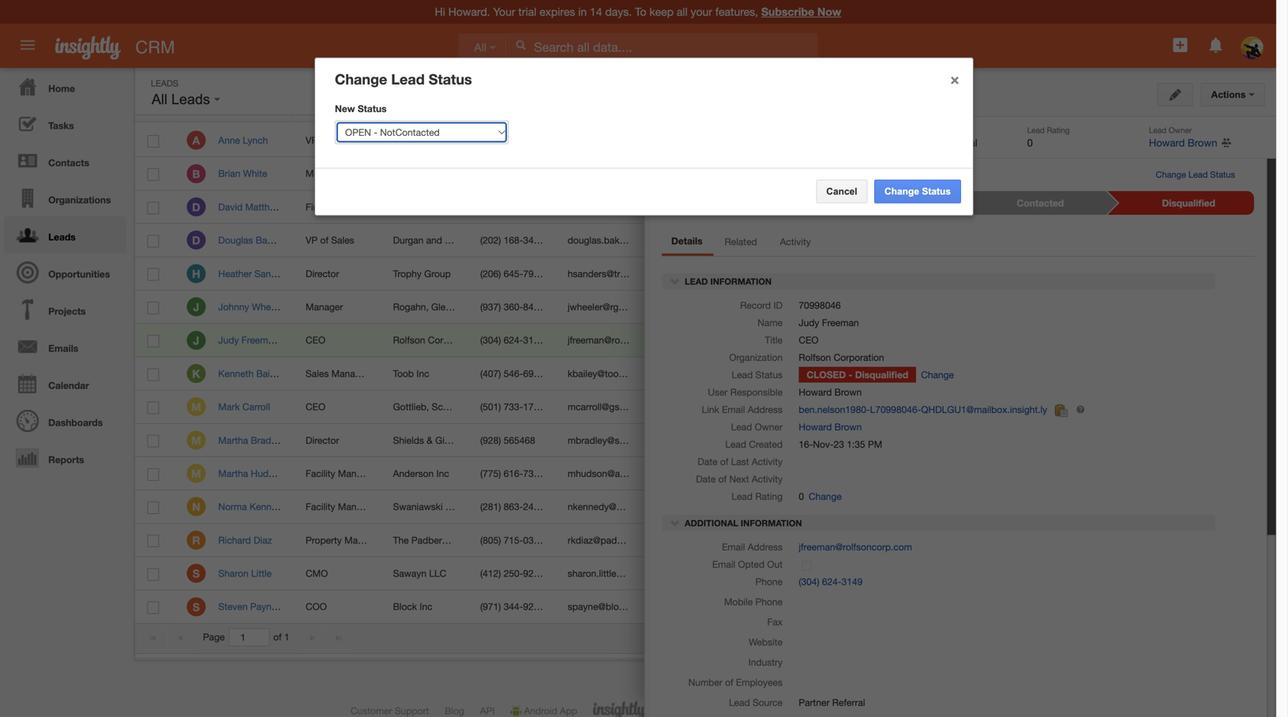 Task type: describe. For each thing, give the bounding box(es) containing it.
1 vertical spatial closed - disqualified
[[807, 369, 909, 380]]

16-nov-23 1:35 pm for d
[[742, 201, 826, 212]]

open - notcontacted 16-nov-23 1:35 pm for mcarroll@gsd.com
[[655, 401, 826, 412]]

0 horizontal spatial referral
[[832, 697, 865, 708]]

howard brown for rkdiaz@padbergh.com
[[881, 535, 944, 546]]

open for jwheeler@rgf.com
[[655, 301, 681, 312]]

(304) 624-3149
[[799, 576, 863, 587]]

change up ben.nelson1980-l70998046-qhdlgu1@mailbox.insight.ly
[[921, 369, 954, 380]]

(928) 565468 cell
[[468, 424, 556, 457]]

1 vertical spatial partner
[[799, 697, 830, 708]]

right click to copy email address image
[[1056, 405, 1068, 417]]

s link for steven payne
[[187, 597, 206, 616]]

lead up howe-
[[391, 71, 425, 88]]

a link
[[187, 131, 206, 150]]

user responsible
[[708, 387, 783, 398]]

(805)
[[480, 535, 501, 546]]

change  status
[[885, 186, 951, 197]]

leads down crm
[[151, 78, 178, 88]]

9 open - notcontacted cell from the top
[[643, 591, 750, 624]]

16-nov-23 1:35 pm cell for hsanders@trophygroup.com
[[730, 257, 869, 291]]

facility for m
[[306, 468, 335, 479]]

2 phone from the top
[[756, 596, 783, 607]]

llc inside 'howe-blanda llc' cell
[[454, 135, 471, 146]]

policy
[[860, 705, 886, 717]]

toob inc cell
[[381, 357, 468, 391]]

disqualified inside "b" row
[[702, 168, 751, 179]]

1:35 inside n row
[[791, 501, 809, 512]]

ceo cell for m
[[294, 391, 381, 424]]

link email address
[[702, 404, 783, 415]]

(406) 653-3860 cell
[[468, 124, 556, 157]]

open - notcontacted 16-nov-23 1:35 pm for mhudson@andersoninc.com
[[655, 468, 826, 479]]

16- inside n row
[[742, 501, 757, 512]]

information for email address
[[741, 518, 802, 528]]

16- inside "h" row
[[742, 268, 757, 279]]

notcontacted for mcarroll@gsd.com
[[690, 401, 750, 412]]

0 vertical spatial activity
[[780, 236, 811, 247]]

open for nkennedy@swaniawskillc.com
[[655, 501, 681, 512]]

howe-blanda llc cell
[[381, 124, 471, 157]]

ceo down 70998046
[[799, 335, 819, 346]]

leads down import leads
[[1089, 207, 1115, 218]]

of left next
[[719, 474, 727, 485]]

spayne@blockinc.com open - notcontacted 16-nov-23 1:35 pm
[[568, 601, 826, 612]]

title row
[[135, 92, 1034, 122]]

david matthews link
[[218, 201, 295, 212]]

7 16-nov-23 1:35 pm cell from the top
[[730, 357, 869, 391]]

b
[[192, 167, 200, 180]]

(805) 715-0369
[[480, 535, 544, 546]]

rkdiaz@padbergh.com closed - disqualified
[[568, 535, 751, 546]]

notcontacted for nkennedy@swaniawskillc.com
[[690, 501, 750, 512]]

r link
[[187, 531, 206, 550]]

lead for lead source
[[729, 697, 750, 708]]

brown inside the lead owner howard brown
[[1188, 137, 1218, 149]]

3 m row from the top
[[135, 457, 1035, 491]]

16-nov-23 1:35 pm for r
[[742, 535, 826, 546]]

16- inside k row
[[742, 368, 757, 379]]

- inside n row
[[684, 501, 687, 512]]

16-nov-23 1:35 pm cell for bwhite@boganinc.com
[[730, 157, 869, 191]]

23 inside "b" row
[[777, 168, 788, 179]]

s for sharon little
[[193, 567, 200, 580]]

0 vertical spatial change lead status
[[335, 71, 472, 88]]

lead owner
[[731, 422, 783, 433]]

howard for david matthews
[[881, 201, 914, 212]]

7387
[[523, 468, 544, 479]]

manager inside "b" row
[[306, 168, 343, 179]]

653-
[[504, 135, 523, 146]]

new status
[[335, 103, 387, 114]]

23 inside k row
[[777, 368, 788, 379]]

disqualified up l70998046-
[[855, 369, 909, 380]]

activity link
[[770, 231, 821, 255]]

change inside button
[[885, 186, 920, 197]]

open for mhudson@andersoninc.com
[[655, 468, 681, 479]]

property manager cell
[[294, 524, 382, 557]]

follow image for hsanders@trophygroup.com
[[968, 267, 983, 282]]

m link for mark carroll
[[187, 397, 206, 416]]

2 16-nov-23 1:35 pm cell from the top
[[730, 191, 869, 224]]

change link for 0
[[804, 489, 842, 505]]

m for martha bradley
[[191, 434, 201, 447]]

1 horizontal spatial (304)
[[799, 576, 820, 587]]

863-
[[504, 501, 523, 512]]

block
[[393, 601, 417, 612]]

1:35 inside "h" row
[[791, 268, 809, 279]]

llc for n
[[446, 501, 463, 512]]

manager for n
[[338, 501, 375, 512]]

of left 1
[[273, 632, 282, 643]]

vp for a
[[306, 135, 318, 146]]

new for new status
[[335, 103, 355, 114]]

navigation containing home
[[0, 68, 126, 476]]

open - notcontacted cell for douglas.baker@durganandsons.com
[[643, 224, 750, 257]]

projects
[[48, 306, 86, 317]]

bwhite@boganinc.com
[[568, 168, 664, 179]]

0 vertical spatial email
[[722, 404, 745, 415]]

lead for lead status
[[732, 369, 753, 380]]

1 horizontal spatial judy freeman
[[799, 317, 859, 328]]

howard brown link for kbailey@toobinc.com
[[881, 368, 944, 379]]

kenneth bailey link
[[218, 368, 290, 379]]

1 horizontal spatial title
[[765, 335, 783, 346]]

next
[[730, 474, 749, 485]]

export leads
[[1056, 207, 1115, 218]]

mbradley@shieldsgigot.com cell
[[556, 424, 687, 457]]

change up new status
[[335, 71, 387, 88]]

android
[[524, 705, 557, 717]]

kennedy
[[250, 501, 287, 512]]

howard inside the lead owner howard brown
[[1149, 137, 1185, 149]]

the
[[393, 535, 409, 546]]

closed - disqualified cell for k
[[643, 357, 751, 391]]

- inside r row
[[696, 535, 699, 546]]

steven
[[218, 601, 248, 612]]

change up disqualified link
[[1156, 169, 1186, 180]]

blog link
[[445, 705, 464, 717]]

(202) 168-3484 cell
[[468, 224, 556, 257]]

mobile
[[724, 596, 753, 607]]

steven payne link
[[218, 601, 285, 612]]

1 phone from the top
[[756, 576, 783, 587]]

mcarroll@gsd.com cell
[[556, 391, 646, 424]]

toob
[[393, 368, 414, 379]]

closed - disqualified inside "b" row
[[655, 168, 751, 179]]

n row
[[135, 491, 1035, 524]]

director inside cell
[[342, 201, 375, 212]]

lead for lead rating 0
[[1027, 126, 1045, 135]]

(407)
[[480, 368, 501, 379]]

contact
[[899, 197, 935, 209]]

follow image for kbailey@toobinc.com
[[968, 367, 983, 382]]

director for h
[[306, 268, 339, 279]]

1 horizontal spatial partner
[[906, 137, 939, 149]]

manager for k
[[332, 368, 369, 379]]

contacts link
[[4, 142, 126, 179]]

trophy group cell
[[381, 257, 468, 291]]

of right number
[[725, 677, 734, 688]]

9270
[[523, 568, 544, 579]]

1 vertical spatial date
[[696, 474, 716, 485]]

martha bradley link
[[218, 435, 291, 446]]

0 horizontal spatial partner referral
[[799, 697, 865, 708]]

details link
[[662, 231, 712, 254]]

sales manager cell
[[294, 357, 381, 391]]

support
[[395, 705, 429, 717]]

follow image for mhudson@andersoninc.com
[[968, 467, 983, 482]]

finance director cell
[[294, 191, 381, 224]]

16-nov-23 1:35 pm for k
[[742, 368, 826, 379]]

1
[[284, 632, 290, 643]]

manager for r
[[345, 535, 382, 546]]

status up disqualified link
[[1211, 169, 1236, 180]]

sales inside sales manager cell
[[306, 368, 329, 379]]

rating for lead rating
[[755, 491, 783, 502]]

b row
[[135, 157, 1035, 191]]

1 vertical spatial 3149
[[842, 576, 863, 587]]

lead owner howard brown
[[1149, 126, 1218, 149]]

(406)
[[480, 135, 501, 146]]

16- inside "b" row
[[742, 168, 757, 179]]

0 inside lead rating 0
[[1027, 137, 1033, 149]]

rogahn, gleason and farrell cell
[[381, 291, 514, 324]]

(251) 735-5824 cell
[[468, 157, 556, 191]]

gigot
[[435, 435, 459, 446]]

70998046
[[799, 300, 841, 311]]

16-nov-23 1:35 pm down ben.nelson1980-
[[799, 439, 883, 450]]

open - notcontacted 16-nov-23 1:35 pm for jwheeler@rgf.com
[[655, 301, 826, 312]]

pm inside r row
[[812, 535, 826, 546]]

nov- inside n row
[[757, 501, 777, 512]]

notifications image
[[1207, 36, 1226, 55]]

white
[[243, 168, 267, 179]]

16- inside r row
[[742, 535, 757, 546]]

steven payne
[[218, 601, 277, 612]]

(407) 546-6906
[[480, 368, 544, 379]]

1 horizontal spatial 624-
[[822, 576, 842, 587]]

r
[[192, 534, 200, 547]]

new lead link
[[1156, 79, 1221, 103]]

trophy
[[393, 268, 422, 279]]

(937) 360-8462 cell
[[468, 291, 556, 324]]

leads up export leads
[[1089, 185, 1115, 196]]

coo
[[306, 601, 327, 612]]

1 horizontal spatial judy
[[799, 317, 820, 328]]

source
[[753, 697, 783, 708]]

inc.
[[449, 168, 464, 179]]

1 j row from the top
[[135, 291, 1035, 324]]

sawayn llc
[[393, 568, 447, 579]]

and inside d row
[[426, 235, 442, 246]]

howard brown for bwhite@boganinc.com
[[881, 168, 944, 179]]

durgan and sons cell
[[381, 224, 468, 257]]

sharon.little@sawayn.com cell
[[556, 557, 678, 591]]

disqualified inside r row
[[702, 535, 751, 546]]

howe-
[[393, 135, 421, 146]]

payne
[[250, 601, 277, 612]]

of inside a row
[[320, 135, 329, 146]]

open - notcontacted cell for sharon.little@sawayn.com
[[643, 557, 750, 591]]

- inside k row
[[696, 368, 699, 379]]

emails link
[[4, 328, 126, 365]]

ceo for j
[[306, 335, 326, 346]]

brian white link
[[218, 168, 275, 179]]

open for hsanders@trophygroup.com
[[655, 268, 681, 279]]

terms of service
[[741, 705, 811, 717]]

nov- inside "h" row
[[757, 268, 777, 279]]

- inside "h" row
[[684, 268, 687, 279]]

finance
[[306, 201, 339, 212]]

notcontacted for douglas.baker@durganandsons.com
[[690, 235, 750, 246]]

0 vertical spatial date
[[698, 456, 718, 467]]

last
[[731, 456, 749, 467]]

ceo for m
[[306, 401, 326, 412]]

property
[[306, 535, 342, 546]]

kbailey@toobinc.com
[[568, 368, 658, 379]]

lead inside new lead link
[[1188, 85, 1210, 96]]

open - notcontacted cell for nkennedy@swaniawskillc.com
[[643, 491, 750, 524]]

1:35 inside "b" row
[[791, 168, 809, 179]]

&
[[427, 435, 433, 446]]

johnny
[[218, 301, 249, 312]]

status for change  status
[[922, 186, 951, 197]]

1 vertical spatial activity
[[752, 456, 783, 467]]

m link for martha bradley
[[187, 431, 206, 450]]

lead up disqualified link
[[1189, 169, 1208, 180]]

16-nov-23 1:35 pm cell for mbradley@shieldsgigot.com
[[730, 424, 869, 457]]

lead created
[[725, 439, 783, 450]]

organization
[[729, 352, 783, 363]]

Search this list... text field
[[747, 79, 924, 103]]

calendar link
[[4, 365, 126, 402]]

rogahn,
[[393, 301, 429, 312]]

closed down rolfson corporation
[[807, 369, 846, 380]]

now
[[818, 5, 842, 18]]

(805) 715-0369 cell
[[468, 524, 556, 557]]

user
[[708, 387, 728, 398]]

jfreeman@rolfsoncorp.com for jfreeman@rolfsoncorp.com cell
[[568, 335, 681, 346]]

subscribe
[[762, 5, 815, 18]]

2 vertical spatial activity
[[752, 474, 783, 485]]

dashboards link
[[4, 402, 126, 439]]

follow image for a
[[968, 134, 983, 149]]

rating for lead rating 0
[[1047, 126, 1070, 135]]

contacts
[[48, 157, 89, 168]]

the padberg company cell
[[381, 524, 491, 557]]

contacted
[[1017, 197, 1064, 209]]

row group containing a
[[135, 124, 1035, 624]]

facility manager for m
[[306, 468, 375, 479]]

lead for lead rating
[[732, 491, 753, 502]]

(501)
[[480, 401, 501, 412]]

llc for s
[[429, 568, 447, 579]]

jwheeler@rgf.com cell
[[556, 291, 643, 324]]

168-
[[504, 235, 523, 246]]

n link
[[187, 497, 206, 516]]

2 j row from the top
[[135, 324, 1035, 357]]

of left last
[[720, 456, 729, 467]]

ceo cell for j
[[294, 324, 381, 357]]

23 inside "h" row
[[777, 268, 788, 279]]

0 horizontal spatial 0
[[799, 491, 804, 502]]

vp of sales cell for a
[[294, 124, 381, 157]]

director cell for m
[[294, 424, 381, 457]]

group
[[424, 268, 451, 279]]

(412) 250-9270 cell
[[468, 557, 556, 591]]

rolfson corporation (304) 624-3149
[[393, 335, 544, 346]]

leads up the a link
[[171, 91, 210, 107]]

norma
[[218, 501, 247, 512]]

jfreeman@rolfsoncorp.com cell
[[556, 324, 681, 357]]

terms of service link
[[741, 705, 811, 717]]

manager cell for j
[[294, 291, 381, 324]]

of right terms
[[769, 705, 777, 717]]

nov- inside "b" row
[[757, 168, 777, 179]]

2 s row from the top
[[135, 591, 1035, 624]]

notcontacted for sharon.little@sawayn.com
[[690, 568, 750, 579]]

bailey
[[256, 368, 282, 379]]

16-nov-23 import
[[1056, 250, 1135, 261]]

(971) 344-9290 cell
[[468, 591, 556, 624]]

rkdiaz@padbergh.com
[[568, 535, 663, 546]]

14 16-nov-23 1:35 pm cell from the top
[[730, 591, 869, 624]]

sharon little
[[218, 568, 272, 579]]

360-
[[504, 301, 523, 312]]

privacy policy
[[827, 705, 886, 717]]

16-nov-23 1:35 pm cell for mcarroll@gsd.com
[[730, 391, 869, 424]]

martha for martha bradley
[[218, 435, 248, 446]]

follow image for mcarroll@gsd.com
[[968, 400, 983, 415]]

corporation for rolfson corporation
[[834, 352, 884, 363]]

open - notcontacted cell for jwheeler@rgf.com
[[643, 291, 750, 324]]

howard brown for mbradley@shieldsgigot.com
[[881, 435, 944, 446]]

richard
[[218, 535, 251, 546]]

brown for carroll
[[917, 401, 944, 412]]

9 open from the top
[[655, 601, 681, 612]]

sawayn llc cell
[[381, 557, 468, 591]]

sharon little link
[[218, 568, 280, 579]]

rolfson for rolfson corporation
[[799, 352, 831, 363]]



Task type: locate. For each thing, give the bounding box(es) containing it.
shields & gigot cell
[[381, 424, 468, 457]]

0 vertical spatial closed - disqualified
[[655, 168, 751, 179]]

1 horizontal spatial closed - disqualified
[[807, 369, 909, 380]]

owner for lead owner howard brown
[[1169, 126, 1192, 135]]

open for mcarroll@gsd.com
[[655, 401, 681, 412]]

notcontacted for hsanders@trophygroup.com
[[690, 268, 750, 279]]

open - notcontacted 16-nov-23 1:35 pm down lead information
[[655, 301, 826, 312]]

open - notcontacted cell
[[643, 224, 750, 257], [643, 257, 750, 291], [643, 291, 750, 324], [643, 391, 750, 424], [643, 424, 750, 457], [643, 457, 750, 491], [643, 491, 750, 524], [643, 557, 750, 591], [643, 591, 750, 624]]

1 vertical spatial manager cell
[[294, 291, 381, 324]]

and inside j row
[[469, 301, 485, 312]]

manager cell for b
[[294, 157, 381, 191]]

1 director cell from the top
[[294, 257, 381, 291]]

android app
[[524, 705, 577, 717]]

closed - disqualified cell up email opted out
[[643, 524, 751, 557]]

reports
[[48, 454, 84, 465]]

1 vertical spatial freeman
[[242, 335, 279, 346]]

manager up finance
[[306, 168, 343, 179]]

a row
[[135, 124, 1035, 157]]

6 notcontacted from the top
[[690, 468, 750, 479]]

closed - disqualified cell up link
[[643, 357, 751, 391]]

anderson inc cell
[[381, 457, 468, 491]]

lead for lead created
[[725, 439, 747, 450]]

howard brown inside k row
[[881, 368, 944, 379]]

2 martha from the top
[[218, 468, 248, 479]]

3 open - notcontacted cell from the top
[[643, 291, 750, 324]]

closed up the details
[[655, 168, 693, 179]]

manager inside k row
[[332, 368, 369, 379]]

3 m from the top
[[191, 467, 201, 480]]

(251)
[[480, 168, 501, 179]]

1 closed - disqualified cell from the top
[[643, 157, 751, 191]]

1 vertical spatial s link
[[187, 597, 206, 616]]

record
[[740, 300, 771, 311]]

16-nov-23 1:35 pm down name
[[742, 335, 826, 346]]

notcontacted up last
[[690, 435, 750, 446]]

4 open from the top
[[655, 401, 681, 412]]

pm inside n row
[[812, 501, 826, 512]]

1 vp of sales from the top
[[306, 135, 354, 146]]

spayne@blockinc.com cell
[[556, 591, 663, 624]]

durgan
[[393, 235, 424, 246]]

0 horizontal spatial 3149
[[523, 335, 544, 346]]

closed - disqualified cell up the details
[[643, 157, 751, 191]]

follow image inside n row
[[968, 500, 983, 515]]

8 notcontacted from the top
[[690, 568, 750, 579]]

1 horizontal spatial partner referral
[[906, 137, 978, 149]]

director inside "h" row
[[306, 268, 339, 279]]

2 open - notcontacted 16-nov-23 1:35 pm from the top
[[655, 268, 826, 279]]

(406) 653-3860
[[480, 135, 544, 146]]

0 vertical spatial ceo cell
[[294, 324, 381, 357]]

j down the h
[[193, 301, 199, 314]]

contacted link
[[959, 191, 1106, 215]]

1:35 inside r row
[[791, 535, 809, 546]]

open - notcontacted 16-nov-23 1:35 pm for mbradley@shieldsgigot.com
[[655, 435, 826, 446]]

0 horizontal spatial all
[[152, 91, 167, 107]]

richard diaz
[[218, 535, 272, 546]]

bogan-
[[393, 168, 424, 179]]

lead inside lead rating 0
[[1027, 126, 1045, 135]]

date left last
[[698, 456, 718, 467]]

1 vertical spatial s
[[193, 601, 200, 614]]

facility manager for n
[[306, 501, 375, 512]]

lead
[[391, 71, 425, 88], [1188, 85, 1210, 96], [1027, 126, 1045, 135], [1149, 126, 1167, 135], [1189, 169, 1208, 180], [1045, 269, 1068, 280], [685, 277, 708, 287], [732, 369, 753, 380], [731, 422, 752, 433], [725, 439, 747, 450], [732, 491, 753, 502], [729, 697, 750, 708]]

dashboards
[[48, 417, 103, 428]]

1 vertical spatial director
[[306, 268, 339, 279]]

brown for diaz
[[917, 535, 944, 546]]

manager inside r row
[[345, 535, 382, 546]]

ceo up sales manager
[[306, 335, 326, 346]]

manager inside n row
[[338, 501, 375, 512]]

1 horizontal spatial change link
[[917, 367, 954, 383]]

9 16-nov-23 1:35 pm cell from the top
[[730, 424, 869, 457]]

2 ceo cell from the top
[[294, 391, 381, 424]]

6 open - notcontacted 16-nov-23 1:35 pm from the top
[[655, 468, 826, 479]]

title inside row
[[305, 102, 325, 113]]

director cell down sales manager cell
[[294, 424, 381, 457]]

8 open - notcontacted cell from the top
[[643, 557, 750, 591]]

0 vertical spatial corporation
[[428, 335, 479, 346]]

judy freeman link
[[218, 335, 287, 346]]

brown for sanders
[[917, 268, 944, 279]]

douglas.baker@durganandsons.com
[[568, 235, 723, 246]]

0 vertical spatial j link
[[187, 297, 206, 316]]

email up email opted out
[[722, 541, 745, 552]]

1 vertical spatial 624-
[[822, 576, 842, 587]]

organizations
[[48, 194, 111, 205]]

brown inside k row
[[917, 368, 944, 379]]

0 right lead rating
[[799, 491, 804, 502]]

3 follow image from the top
[[968, 234, 983, 249]]

heather sanders link
[[218, 268, 298, 279]]

rogahn, gleason and farrell
[[393, 301, 514, 312]]

1 vertical spatial partner referral
[[799, 697, 865, 708]]

3 notcontacted from the top
[[690, 301, 750, 312]]

notcontacted inside j row
[[690, 301, 750, 312]]

6 open from the top
[[655, 468, 681, 479]]

3 column header from the left
[[730, 92, 868, 122]]

vp of sales down finance director cell
[[306, 235, 354, 246]]

1 facility manager cell from the top
[[294, 457, 381, 491]]

open for douglas.baker@durganandsons.com
[[655, 235, 681, 246]]

lead right leads
[[1149, 126, 1167, 135]]

and inside m "row"
[[466, 401, 482, 412]]

1 vp of sales cell from the top
[[294, 124, 381, 157]]

organizations link
[[4, 179, 126, 216]]

phone up fax
[[756, 596, 783, 607]]

1 open from the top
[[655, 235, 681, 246]]

of
[[320, 135, 329, 146], [320, 235, 329, 246], [720, 456, 729, 467], [719, 474, 727, 485], [273, 632, 282, 643], [725, 677, 734, 688], [769, 705, 777, 717]]

rolfson inside j row
[[393, 335, 425, 346]]

1 j from the top
[[193, 301, 199, 314]]

judy down johnny
[[218, 335, 239, 346]]

(407) 546-6906 cell
[[468, 357, 556, 391]]

manager left the "anderson" at bottom left
[[338, 468, 375, 479]]

(304) inside j row
[[480, 335, 501, 346]]

of down finance
[[320, 235, 329, 246]]

manager
[[306, 168, 343, 179], [306, 301, 343, 312], [332, 368, 369, 379], [338, 468, 375, 479], [338, 501, 375, 512], [345, 535, 382, 546]]

1 vertical spatial email
[[722, 541, 745, 552]]

8 open from the top
[[655, 568, 681, 579]]

director right sanders on the left
[[306, 268, 339, 279]]

0 vertical spatial facility manager
[[306, 468, 375, 479]]

little
[[251, 568, 272, 579]]

martha
[[218, 435, 248, 446], [218, 468, 248, 479]]

vp of sales cell
[[294, 124, 381, 157], [294, 224, 381, 257]]

s link down r
[[187, 564, 206, 583]]

leads inside navigation
[[48, 231, 76, 243]]

1 vertical spatial ceo cell
[[294, 391, 381, 424]]

1 vertical spatial d
[[192, 234, 200, 247]]

follow image for r
[[968, 534, 983, 549]]

lead rating
[[732, 491, 783, 502]]

d link for douglas baker
[[187, 231, 206, 250]]

16-nov-23 1:35 pm down organization
[[742, 368, 826, 379]]

howard inside "h" row
[[881, 268, 914, 279]]

howard brown link for mcarroll@gsd.com
[[881, 401, 944, 412]]

kenneth bailey
[[218, 368, 282, 379]]

facility up 'property'
[[306, 501, 335, 512]]

open - notcontacted cell for mhudson@andersoninc.com
[[643, 457, 750, 491]]

vp of sales down new status
[[306, 135, 354, 146]]

closed - disqualified down rolfson corporation
[[807, 369, 909, 380]]

1 vertical spatial closed - disqualified cell
[[643, 357, 751, 391]]

change up the attempted contact
[[885, 186, 920, 197]]

notcontacted down user
[[690, 401, 750, 412]]

5 open - notcontacted cell from the top
[[643, 424, 750, 457]]

2 j from the top
[[193, 334, 199, 347]]

2 notcontacted from the top
[[690, 268, 750, 279]]

16-nov-23 1:35 pm inside "b" row
[[742, 168, 826, 179]]

matthews
[[245, 201, 287, 212]]

sharon.little@sawayn.com
[[568, 568, 678, 579]]

and left farrell
[[469, 301, 485, 312]]

0 vertical spatial 624-
[[504, 335, 523, 346]]

1 d row from the top
[[135, 191, 1035, 224]]

(281)
[[480, 501, 501, 512]]

16-nov-23 1:35 pm inside k row
[[742, 368, 826, 379]]

closed inside k row
[[655, 368, 693, 379]]

0 vertical spatial vp of sales cell
[[294, 124, 381, 157]]

2 j link from the top
[[187, 331, 206, 350]]

2 vp of sales from the top
[[306, 235, 354, 246]]

notcontacted down email opted out
[[690, 601, 750, 612]]

mhudson@andersoninc.com cell
[[556, 457, 688, 491]]

nkennedy@swaniawskillc.com cell
[[556, 491, 696, 524]]

d row up hsanders@trophygroup.com
[[135, 224, 1035, 257]]

0 horizontal spatial title
[[305, 102, 325, 113]]

status inside button
[[922, 186, 951, 197]]

r row
[[135, 524, 1035, 557]]

1 vertical spatial facility manager
[[306, 501, 375, 512]]

h row
[[135, 257, 1035, 291]]

d up h link on the top left of page
[[192, 234, 200, 247]]

notcontacted for jwheeler@rgf.com
[[690, 301, 750, 312]]

title down name
[[765, 335, 783, 346]]

3149 inside j row
[[523, 335, 544, 346]]

rolfson corporation cell
[[381, 324, 479, 357]]

notcontacted down 'related' 'link'
[[690, 268, 750, 279]]

sales manager
[[306, 368, 369, 379]]

ceo cell
[[294, 324, 381, 357], [294, 391, 381, 424]]

vp of sales cell down new status
[[294, 124, 381, 157]]

m for mark carroll
[[191, 401, 201, 414]]

d link for david matthews
[[187, 197, 206, 216]]

d link up h link on the top left of page
[[187, 231, 206, 250]]

0 vertical spatial facility
[[306, 468, 335, 479]]

sales for d
[[331, 235, 354, 246]]

open - notcontacted 16-nov-23 1:35 pm up lead information
[[655, 235, 826, 246]]

0 horizontal spatial change link
[[804, 489, 842, 505]]

1 j link from the top
[[187, 297, 206, 316]]

3860
[[523, 135, 544, 146]]

d row down bwhite@boganinc.com
[[135, 191, 1035, 224]]

leads up opportunities link
[[48, 231, 76, 243]]

import down export leads
[[1107, 250, 1135, 261]]

howard for martha bradley
[[881, 435, 914, 446]]

follow image for jfreeman@rolfsoncorp.com
[[968, 334, 983, 349]]

(501) 733-1738 cell
[[468, 391, 556, 424]]

0 vertical spatial closed - disqualified cell
[[643, 157, 751, 191]]

6 16-nov-23 1:35 pm cell from the top
[[730, 324, 869, 357]]

1 vertical spatial and
[[469, 301, 485, 312]]

hsanders@trophygroup.com cell
[[556, 257, 687, 291]]

0 vertical spatial change link
[[917, 367, 954, 383]]

16-nov-23 1:35 pm cell
[[730, 157, 869, 191], [730, 191, 869, 224], [730, 224, 869, 257], [730, 257, 869, 291], [730, 291, 869, 324], [730, 324, 869, 357], [730, 357, 869, 391], [730, 391, 869, 424], [730, 424, 869, 457], [730, 457, 869, 491], [730, 491, 869, 524], [730, 524, 869, 557], [730, 557, 869, 591], [730, 591, 869, 624]]

cmo cell
[[294, 557, 381, 591]]

1 ceo cell from the top
[[294, 324, 381, 357]]

cmo
[[306, 568, 328, 579]]

brown for matthews
[[917, 201, 944, 212]]

open up nkennedy@swaniawskillc.com
[[655, 468, 681, 479]]

howard brown link for bwhite@boganinc.com
[[881, 168, 944, 179]]

howard brown inside "h" row
[[881, 268, 944, 279]]

howard for heather sanders
[[881, 268, 914, 279]]

1 m from the top
[[191, 401, 201, 414]]

sales inside d row
[[331, 235, 354, 246]]

None checkbox
[[147, 101, 159, 113], [147, 235, 159, 248], [147, 268, 159, 281], [147, 402, 159, 414], [147, 435, 159, 448], [147, 468, 159, 481], [147, 502, 159, 514], [147, 101, 159, 113], [147, 235, 159, 248], [147, 268, 159, 281], [147, 402, 159, 414], [147, 435, 159, 448], [147, 468, 159, 481], [147, 502, 159, 514]]

smartmerge
[[1045, 119, 1108, 130]]

vp inside d row
[[306, 235, 318, 246]]

vp of sales inside a row
[[306, 135, 354, 146]]

3 m link from the top
[[187, 464, 206, 483]]

16-nov-23 1:35 pm up cancel button
[[742, 168, 826, 179]]

change lead status
[[335, 71, 472, 88], [1156, 169, 1236, 180]]

mobile phone
[[724, 596, 783, 607]]

(304) 624-3149 cell
[[468, 324, 556, 357]]

2 facility manager from the top
[[306, 501, 375, 512]]

howard brown inside d row
[[881, 201, 944, 212]]

howard brown for mcarroll@gsd.com
[[881, 401, 944, 412]]

0 horizontal spatial change lead status
[[335, 71, 472, 88]]

s left the steven
[[193, 601, 200, 614]]

all inside 'leads all leads'
[[152, 91, 167, 107]]

open - notcontacted 16-nov-23 1:35 pm inside n row
[[655, 501, 826, 512]]

address up out
[[748, 541, 783, 552]]

status for new status
[[358, 103, 387, 114]]

2 vertical spatial director
[[306, 435, 339, 446]]

1 address from the top
[[748, 404, 783, 415]]

k row
[[135, 357, 1035, 391]]

Search all data.... text field
[[507, 33, 818, 62]]

7 notcontacted from the top
[[690, 501, 750, 512]]

0 vertical spatial 0
[[1027, 137, 1033, 149]]

1 horizontal spatial all
[[474, 41, 487, 54]]

1 follow image from the top
[[968, 134, 983, 149]]

16-nov-23 1:35 pm inside j row
[[742, 335, 826, 346]]

information down lead rating
[[741, 518, 802, 528]]

(412)
[[480, 568, 501, 579]]

0 horizontal spatial import
[[1059, 185, 1087, 196]]

2 closed - disqualified cell from the top
[[643, 357, 751, 391]]

nov-
[[757, 168, 777, 179], [757, 201, 777, 212], [757, 235, 777, 246], [1073, 250, 1094, 261], [757, 268, 777, 279], [757, 301, 777, 312], [757, 335, 777, 346], [757, 368, 777, 379], [757, 401, 777, 412], [757, 435, 777, 446], [813, 439, 834, 450], [757, 468, 777, 479], [757, 501, 777, 512], [757, 535, 777, 546], [757, 568, 777, 579], [757, 601, 777, 612]]

0 vertical spatial manager cell
[[294, 157, 381, 191]]

howard brown inside "b" row
[[881, 168, 944, 179]]

richard diaz link
[[218, 535, 280, 546]]

mark carroll
[[218, 401, 270, 412]]

nkennedy@swaniawskillc.com
[[568, 501, 696, 512]]

0 vertical spatial director
[[342, 201, 375, 212]]

column header
[[555, 92, 642, 122], [642, 92, 730, 122], [730, 92, 868, 122], [868, 92, 955, 122]]

corporation
[[428, 335, 479, 346], [834, 352, 884, 363]]

martha up the norma
[[218, 468, 248, 479]]

notcontacted
[[690, 235, 750, 246], [690, 268, 750, 279], [690, 301, 750, 312], [690, 401, 750, 412], [690, 435, 750, 446], [690, 468, 750, 479], [690, 501, 750, 512], [690, 568, 750, 579], [690, 601, 750, 612]]

0 vertical spatial and
[[426, 235, 442, 246]]

m row
[[135, 391, 1035, 424], [135, 424, 1035, 457], [135, 457, 1035, 491]]

d for david matthews
[[192, 201, 200, 214]]

16-nov-23 1:35 pm cell for sharon.little@sawayn.com
[[730, 557, 869, 591]]

j for judy freeman
[[193, 334, 199, 347]]

coo cell
[[294, 591, 381, 624]]

llc inside sawayn llc cell
[[429, 568, 447, 579]]

16-nov-23 1:35 pm cell for mhudson@andersoninc.com
[[730, 457, 869, 491]]

m link for martha hudson
[[187, 464, 206, 483]]

follow image for b
[[968, 167, 983, 182]]

1 facility manager from the top
[[306, 468, 375, 479]]

0 horizontal spatial judy freeman
[[218, 335, 279, 346]]

director cell right sanders on the left
[[294, 257, 381, 291]]

follow image inside r row
[[968, 534, 983, 549]]

2 open - notcontacted cell from the top
[[643, 257, 750, 291]]

disqualified inside k row
[[702, 368, 751, 379]]

1 vertical spatial change lead status
[[1156, 169, 1236, 180]]

open down sharon.little@sawayn.com
[[655, 601, 681, 612]]

1 open - notcontacted 16-nov-23 1:35 pm from the top
[[655, 235, 826, 246]]

manager cell
[[294, 157, 381, 191], [294, 291, 381, 324]]

2 column header from the left
[[642, 92, 730, 122]]

1 horizontal spatial import
[[1107, 250, 1135, 261]]

privacy
[[827, 705, 858, 717]]

brown for bailey
[[917, 368, 944, 379]]

1 vertical spatial 0
[[799, 491, 804, 502]]

manager left the
[[345, 535, 382, 546]]

2 vertical spatial llc
[[429, 568, 447, 579]]

16-nov-23 1:35 pm up out
[[742, 535, 826, 546]]

2 m link from the top
[[187, 431, 206, 450]]

facility for n
[[306, 501, 335, 512]]

1 notcontacted from the top
[[690, 235, 750, 246]]

2 facility manager cell from the top
[[294, 491, 381, 524]]

(202) 168-3484
[[480, 235, 544, 246]]

rating up additional information
[[755, 491, 783, 502]]

facility manager cell
[[294, 457, 381, 491], [294, 491, 381, 524]]

attempted contact link
[[811, 191, 958, 215]]

brown for bradley
[[917, 435, 944, 446]]

0 horizontal spatial (304)
[[480, 335, 501, 346]]

facility right hudson
[[306, 468, 335, 479]]

0 vertical spatial phone
[[756, 576, 783, 587]]

follow image for sharon.little@sawayn.com
[[968, 567, 983, 582]]

howard brown link for rkdiaz@padbergh.com
[[881, 535, 944, 546]]

row group
[[135, 124, 1035, 624]]

9 notcontacted from the top
[[690, 601, 750, 612]]

0 vertical spatial m
[[191, 401, 201, 414]]

4 open - notcontacted cell from the top
[[643, 391, 750, 424]]

0 horizontal spatial corporation
[[428, 335, 479, 346]]

wheeler
[[252, 301, 287, 312]]

11 16-nov-23 1:35 pm cell from the top
[[730, 491, 869, 524]]

0 vertical spatial new
[[1166, 85, 1186, 96]]

1 vertical spatial referral
[[832, 697, 865, 708]]

judy down 70998046
[[799, 317, 820, 328]]

16-nov-23 1:35 pm cell for jwheeler@rgf.com
[[730, 291, 869, 324]]

follow image for spayne@blockinc.com
[[968, 600, 983, 615]]

d for douglas baker
[[192, 234, 200, 247]]

open - notcontacted 16-nov-23 1:35 pm down last
[[655, 468, 826, 479]]

director cell for h
[[294, 257, 381, 291]]

1 d from the top
[[192, 201, 200, 214]]

16-nov-23 1:35 pm cell for nkennedy@swaniawskillc.com
[[730, 491, 869, 524]]

2 vertical spatial email
[[712, 559, 736, 570]]

1 vertical spatial jfreeman@rolfsoncorp.com
[[799, 541, 912, 552]]

1 vertical spatial (304)
[[799, 576, 820, 587]]

customer
[[351, 705, 392, 717]]

1 horizontal spatial change lead status
[[1156, 169, 1236, 180]]

1 manager cell from the top
[[294, 157, 381, 191]]

1 m row from the top
[[135, 391, 1035, 424]]

jfreeman@rolfsoncorp.com inside cell
[[568, 335, 681, 346]]

2 m row from the top
[[135, 424, 1035, 457]]

10 16-nov-23 1:35 pm cell from the top
[[730, 457, 869, 491]]

12 16-nov-23 1:35 pm cell from the top
[[730, 524, 869, 557]]

all inside all link
[[474, 41, 487, 54]]

rkdiaz@padbergh.com cell
[[556, 524, 663, 557]]

block inc cell
[[381, 591, 468, 624]]

nov- inside r row
[[757, 535, 777, 546]]

open - notcontacted cell for hsanders@trophygroup.com
[[643, 257, 750, 291]]

email down user responsible
[[722, 404, 745, 415]]

ceo down sales manager cell
[[306, 401, 326, 412]]

1 vertical spatial llc
[[446, 501, 463, 512]]

1 s from the top
[[193, 567, 200, 580]]

3149 down jfreeman@rolfsoncorp.com link
[[842, 576, 863, 587]]

and right schultz
[[466, 401, 482, 412]]

0 vertical spatial llc
[[454, 135, 471, 146]]

sales inside a row
[[331, 135, 354, 146]]

4 column header from the left
[[868, 92, 955, 122]]

manager up property manager
[[338, 501, 375, 512]]

vp for d
[[306, 235, 318, 246]]

freeman inside j row
[[242, 335, 279, 346]]

customer support link
[[351, 705, 429, 717]]

2 vp of sales cell from the top
[[294, 224, 381, 257]]

follow image inside k row
[[968, 367, 983, 382]]

3 open from the top
[[655, 301, 681, 312]]

follow image
[[968, 134, 983, 149], [968, 167, 983, 182], [968, 234, 983, 249], [968, 500, 983, 515], [968, 534, 983, 549]]

corporation for rolfson corporation (304) 624-3149
[[428, 335, 479, 346]]

director cell
[[294, 257, 381, 291], [294, 424, 381, 457]]

inc right toob in the left of the page
[[417, 368, 429, 379]]

howard inside "b" row
[[881, 168, 914, 179]]

0 vertical spatial import
[[1059, 185, 1087, 196]]

m up n 'link'
[[191, 467, 201, 480]]

1 vertical spatial martha
[[218, 468, 248, 479]]

5 open from the top
[[655, 435, 681, 446]]

16-nov-23 1:35 pm inside d row
[[742, 201, 826, 212]]

bogan-auer, inc. cell
[[381, 157, 468, 191]]

owner up created
[[755, 422, 783, 433]]

s for steven payne
[[193, 601, 200, 614]]

1 horizontal spatial rating
[[1047, 126, 1070, 135]]

6 open - notcontacted cell from the top
[[643, 457, 750, 491]]

0 vertical spatial partner referral
[[906, 137, 978, 149]]

23 inside n row
[[777, 501, 788, 512]]

lead for lead information
[[685, 277, 708, 287]]

1 16-nov-23 1:35 pm cell from the top
[[730, 157, 869, 191]]

(928)
[[480, 435, 501, 446]]

4 16-nov-23 1:35 pm cell from the top
[[730, 257, 869, 291]]

vp of sales for a
[[306, 135, 354, 146]]

8462
[[523, 301, 544, 312]]

cell
[[556, 124, 643, 157], [643, 124, 730, 157], [730, 124, 869, 157], [869, 124, 956, 157], [995, 157, 1035, 191], [381, 191, 468, 224], [468, 191, 556, 224], [556, 191, 643, 224], [643, 191, 730, 224], [869, 224, 956, 257], [995, 224, 1035, 257], [869, 291, 956, 324], [995, 291, 1035, 324], [135, 324, 175, 357], [643, 324, 730, 357], [869, 324, 956, 357], [995, 324, 1035, 357], [995, 357, 1035, 391], [995, 424, 1035, 457], [869, 457, 956, 491], [995, 457, 1035, 491], [869, 491, 956, 524], [869, 557, 956, 591], [995, 557, 1035, 591], [869, 591, 956, 624], [995, 591, 1035, 624]]

information for record id
[[711, 277, 772, 287]]

16-nov-23 1:35 pm for j
[[742, 335, 826, 346]]

1 vertical spatial vp of sales
[[306, 235, 354, 246]]

inc for k
[[417, 368, 429, 379]]

0 horizontal spatial judy
[[218, 335, 239, 346]]

brown inside "b" row
[[917, 168, 944, 179]]

j for johnny wheeler
[[193, 301, 199, 314]]

of up finance
[[320, 135, 329, 146]]

follow image inside "h" row
[[968, 267, 983, 282]]

closed inside r row
[[655, 535, 693, 546]]

1 vertical spatial vp
[[306, 235, 318, 246]]

2 vp from the top
[[306, 235, 318, 246]]

pm inside "h" row
[[812, 268, 826, 279]]

ceo inside j row
[[306, 335, 326, 346]]

8 16-nov-23 1:35 pm cell from the top
[[730, 391, 869, 424]]

notcontacted for mbradley@shieldsgigot.com
[[690, 435, 750, 446]]

open - notcontacted cell for mbradley@shieldsgigot.com
[[643, 424, 750, 457]]

baker
[[256, 235, 281, 246]]

0 vertical spatial 3149
[[523, 335, 544, 346]]

j row
[[135, 291, 1035, 324], [135, 324, 1035, 357]]

3 open - notcontacted 16-nov-23 1:35 pm from the top
[[655, 301, 826, 312]]

1 vertical spatial change link
[[804, 489, 842, 505]]

2 vertical spatial inc
[[420, 601, 433, 612]]

0 vertical spatial director cell
[[294, 257, 381, 291]]

1 vertical spatial owner
[[755, 422, 783, 433]]

(501) 733-1738
[[480, 401, 544, 412]]

director right bradley
[[306, 435, 339, 446]]

new for new lead
[[1166, 85, 1186, 96]]

2 vertical spatial sales
[[306, 368, 329, 379]]

brown for white
[[917, 168, 944, 179]]

sales
[[331, 135, 354, 146], [331, 235, 354, 246], [306, 368, 329, 379]]

4 follow image from the top
[[968, 500, 983, 515]]

director right finance
[[342, 201, 375, 212]]

1 vertical spatial m link
[[187, 431, 206, 450]]

d row
[[135, 191, 1035, 224], [135, 224, 1035, 257]]

show sidebar image
[[1119, 85, 1130, 96]]

disqualified down additional
[[702, 535, 751, 546]]

email left opted
[[712, 559, 736, 570]]

howard brown
[[881, 168, 944, 179], [881, 201, 944, 212], [881, 268, 944, 279], [881, 368, 944, 379], [799, 387, 862, 398], [881, 401, 944, 412], [799, 422, 862, 433], [881, 435, 944, 446], [881, 535, 944, 546]]

1 vertical spatial rating
[[755, 491, 783, 502]]

open - notcontacted cell for mcarroll@gsd.com
[[643, 391, 750, 424]]

sawayn
[[393, 568, 427, 579]]

follow image for mbradley@shieldsgigot.com
[[968, 434, 983, 449]]

1 horizontal spatial new
[[1166, 85, 1186, 96]]

1 vertical spatial j link
[[187, 331, 206, 350]]

1 vertical spatial vp of sales cell
[[294, 224, 381, 257]]

open down details link
[[655, 268, 681, 279]]

0 up contacted link
[[1027, 137, 1033, 149]]

bwhite@boganinc.com cell
[[556, 157, 664, 191]]

status for lead status
[[756, 369, 783, 380]]

open for sharon.little@sawayn.com
[[655, 568, 681, 579]]

3 closed - disqualified cell from the top
[[643, 524, 751, 557]]

manager inside j row
[[306, 301, 343, 312]]

nov- inside k row
[[757, 368, 777, 379]]

carroll
[[242, 401, 270, 412]]

notcontacted inside n row
[[690, 501, 750, 512]]

tags
[[1071, 269, 1093, 280]]

1:35 inside k row
[[791, 368, 809, 379]]

rating inside lead rating 0
[[1047, 126, 1070, 135]]

0 vertical spatial rolfson
[[393, 335, 425, 346]]

16-nov-23 1:35 pm cell for douglas.baker@durganandsons.com
[[730, 224, 869, 257]]

2 manager cell from the top
[[294, 291, 381, 324]]

related link
[[715, 231, 768, 255]]

(775) 616-7387 cell
[[468, 457, 556, 491]]

open inside "h" row
[[655, 268, 681, 279]]

date left next
[[696, 474, 716, 485]]

1 vertical spatial facility
[[306, 501, 335, 512]]

lead source
[[729, 697, 783, 708]]

344-
[[504, 601, 523, 612]]

corporation inside j row
[[428, 335, 479, 346]]

import leads link
[[1045, 185, 1115, 196]]

llc right blanda
[[454, 135, 471, 146]]

corporation up ben.nelson1980-
[[834, 352, 884, 363]]

4 notcontacted from the top
[[690, 401, 750, 412]]

ben.nelson1980-
[[799, 404, 870, 415]]

open - notcontacted 16-nov-23 1:35 pm down user responsible
[[655, 401, 826, 412]]

2 s from the top
[[193, 601, 200, 614]]

1 s link from the top
[[187, 564, 206, 583]]

johnny wheeler
[[218, 301, 287, 312]]

0 vertical spatial freeman
[[822, 317, 859, 328]]

smartmerge leads
[[1045, 119, 1139, 130]]

gottlieb,
[[393, 401, 429, 412]]

notcontacted inside d row
[[690, 235, 750, 246]]

details
[[671, 235, 703, 246]]

notcontacted up mobile
[[690, 568, 750, 579]]

martha for martha hudson
[[218, 468, 248, 479]]

brian white
[[218, 168, 267, 179]]

1 vertical spatial judy freeman
[[218, 335, 279, 346]]

freeman down 70998046
[[822, 317, 859, 328]]

5 open - notcontacted 16-nov-23 1:35 pm from the top
[[655, 435, 826, 446]]

brown inside d row
[[917, 201, 944, 212]]

1 vp from the top
[[306, 135, 318, 146]]

closed - disqualified
[[655, 168, 751, 179], [807, 369, 909, 380]]

(206) 645-7995 cell
[[468, 257, 556, 291]]

1 horizontal spatial jfreeman@rolfsoncorp.com
[[799, 541, 912, 552]]

(281) 863-2433 cell
[[468, 491, 556, 524]]

2 m from the top
[[191, 434, 201, 447]]

swaniawski llc cell
[[381, 491, 468, 524]]

4 open - notcontacted 16-nov-23 1:35 pm from the top
[[655, 401, 826, 412]]

swaniawski
[[393, 501, 443, 512]]

phone down out
[[756, 576, 783, 587]]

2 d row from the top
[[135, 224, 1035, 257]]

(304)
[[480, 335, 501, 346], [799, 576, 820, 587]]

facility manager inside n row
[[306, 501, 375, 512]]

pm inside "b" row
[[812, 168, 826, 179]]

None checkbox
[[147, 135, 159, 148], [147, 168, 159, 181], [147, 202, 159, 214], [147, 302, 159, 314], [147, 335, 159, 348], [147, 368, 159, 381], [147, 535, 159, 548], [147, 568, 159, 581], [147, 602, 159, 614], [147, 135, 159, 148], [147, 168, 159, 181], [147, 202, 159, 214], [147, 302, 159, 314], [147, 335, 159, 348], [147, 368, 159, 381], [147, 535, 159, 548], [147, 568, 159, 581], [147, 602, 159, 614]]

douglas baker link
[[218, 235, 288, 246]]

email for opted
[[712, 559, 736, 570]]

sales down finance director cell
[[331, 235, 354, 246]]

7 open from the top
[[655, 501, 681, 512]]

(971) 344-9290
[[480, 601, 544, 612]]

1 facility from the top
[[306, 468, 335, 479]]

inc inside cell
[[417, 368, 429, 379]]

activity up lead rating
[[752, 474, 783, 485]]

customer support
[[351, 705, 429, 717]]

1 m link from the top
[[187, 397, 206, 416]]

pm inside k row
[[812, 368, 826, 379]]

j link
[[187, 297, 206, 316], [187, 331, 206, 350]]

follow image inside d row
[[968, 234, 983, 249]]

export leads link
[[1045, 207, 1115, 218]]

manager right the wheeler
[[306, 301, 343, 312]]

navigation
[[0, 68, 126, 476]]

1 vertical spatial m
[[191, 434, 201, 447]]

lead inside the lead owner howard brown
[[1149, 126, 1167, 135]]

1 horizontal spatial referral
[[942, 137, 978, 149]]

norma kennedy link
[[218, 501, 295, 512]]

and for m
[[466, 401, 482, 412]]

disqualified down change lead status link
[[1162, 197, 1216, 209]]

5 follow image from the top
[[968, 534, 983, 549]]

all
[[474, 41, 487, 54], [152, 91, 167, 107]]

closed - disqualified cell for r
[[643, 524, 751, 557]]

565468
[[504, 435, 535, 446]]

notcontacted inside "h" row
[[690, 268, 750, 279]]

closed inside "b" row
[[655, 168, 693, 179]]

sales right bailey
[[306, 368, 329, 379]]

change link for closed - disqualified
[[917, 367, 954, 383]]

related
[[725, 236, 757, 247]]

open down the kbailey@toobinc.com closed - disqualified
[[655, 401, 681, 412]]

lead down link email address
[[731, 422, 752, 433]]

rating
[[1047, 126, 1070, 135], [755, 491, 783, 502]]

qhdlgu1@mailbox.insight.ly
[[921, 404, 1048, 415]]

rolfson
[[393, 335, 425, 346], [799, 352, 831, 363]]

2 follow image from the top
[[968, 167, 983, 182]]

status down all link
[[429, 71, 472, 88]]

open inside n row
[[655, 501, 681, 512]]

1 d link from the top
[[187, 197, 206, 216]]

0 horizontal spatial 624-
[[504, 335, 523, 346]]

closed - disqualified cell
[[643, 157, 751, 191], [643, 357, 751, 391], [643, 524, 751, 557]]

gottlieb, schultz and d'amore cell
[[381, 391, 522, 424]]

23 inside r row
[[777, 535, 788, 546]]

2 s link from the top
[[187, 597, 206, 616]]

0 vertical spatial jfreeman@rolfsoncorp.com
[[568, 335, 681, 346]]

0 vertical spatial s link
[[187, 564, 206, 583]]

leads
[[1110, 119, 1139, 130]]

howard inside r row
[[881, 535, 914, 546]]

douglas.baker@durganandsons.com cell
[[556, 224, 723, 257]]

home link
[[4, 68, 126, 105]]

s row
[[135, 557, 1035, 591], [135, 591, 1035, 624]]

email opted out
[[712, 559, 783, 570]]

jfreeman@rolfsoncorp.com up kbailey@toobinc.com
[[568, 335, 681, 346]]

1 s row from the top
[[135, 557, 1035, 591]]

0 vertical spatial vp of sales
[[306, 135, 354, 146]]

follow image inside "b" row
[[968, 167, 983, 182]]

1 column header from the left
[[555, 92, 642, 122]]

s link up the page
[[187, 597, 206, 616]]

mark carroll link
[[218, 401, 278, 412]]

follow image for jwheeler@rgf.com
[[968, 300, 983, 315]]

0 vertical spatial m link
[[187, 397, 206, 416]]

owner inside the lead owner howard brown
[[1169, 126, 1192, 135]]

name
[[758, 317, 783, 328]]

0 horizontal spatial jfreeman@rolfsoncorp.com
[[568, 335, 681, 346]]

m link up n 'link'
[[187, 464, 206, 483]]

sanders
[[255, 268, 290, 279]]

closed down jfreeman@rolfsoncorp.com cell
[[655, 368, 693, 379]]

1 vertical spatial address
[[748, 541, 783, 552]]

open - notcontacted 16-nov-23 1:35 pm for nkennedy@swaniawskillc.com
[[655, 501, 826, 512]]

- inside "b" row
[[696, 168, 699, 179]]

16-nov-23 1:35 pm cell for jfreeman@rolfsoncorp.com
[[730, 324, 869, 357]]

open inside d row
[[655, 235, 681, 246]]

brown inside r row
[[917, 535, 944, 546]]

manager for m
[[338, 468, 375, 479]]

3 16-nov-23 1:35 pm cell from the top
[[730, 224, 869, 257]]

0 horizontal spatial closed - disqualified
[[655, 168, 751, 179]]

title left new status
[[305, 102, 325, 113]]

16-nov-23 1:35 pm inside r row
[[742, 535, 826, 546]]

facility inside n row
[[306, 501, 335, 512]]

2 vertical spatial and
[[466, 401, 482, 412]]

kbailey@toobinc.com cell
[[556, 357, 658, 391]]

2 vertical spatial m
[[191, 467, 201, 480]]

13 16-nov-23 1:35 pm cell from the top
[[730, 557, 869, 591]]

referral right the 'service'
[[832, 697, 865, 708]]

0 vertical spatial partner
[[906, 137, 939, 149]]

l70998046-
[[870, 404, 921, 415]]

5 16-nov-23 1:35 pm cell from the top
[[730, 291, 869, 324]]

howard for brian white
[[881, 168, 914, 179]]

follow image
[[812, 90, 827, 105], [968, 200, 983, 215], [968, 267, 983, 282], [968, 300, 983, 315], [968, 334, 983, 349], [968, 367, 983, 382], [968, 400, 983, 415], [968, 434, 983, 449], [968, 467, 983, 482], [968, 567, 983, 582], [968, 600, 983, 615]]

2 director cell from the top
[[294, 424, 381, 457]]

0 vertical spatial d
[[192, 201, 200, 214]]

notcontacted up additional
[[690, 501, 750, 512]]

vp down finance
[[306, 235, 318, 246]]

change up jfreeman@rolfsoncorp.com link
[[809, 491, 842, 502]]

2 address from the top
[[748, 541, 783, 552]]

jfreeman@rolfsoncorp.com for jfreeman@rolfsoncorp.com link
[[799, 541, 912, 552]]



Task type: vqa. For each thing, say whether or not it's contained in the screenshot.
Projects link
yes



